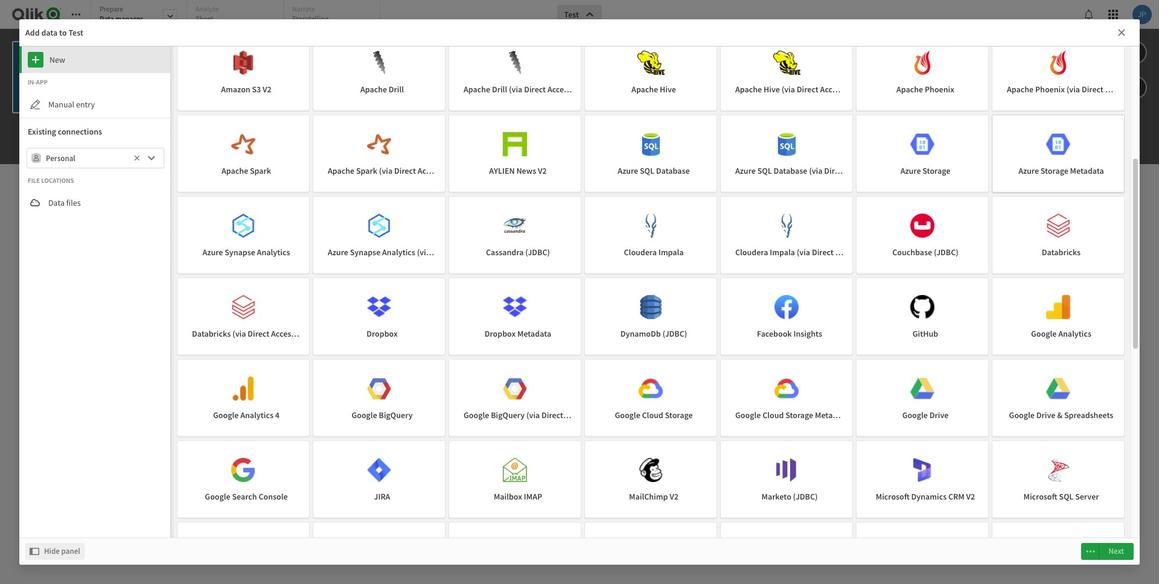 Task type: describe. For each thing, give the bounding box(es) containing it.
started
[[495, 256, 538, 274]]

toolbar containing test
[[0, 0, 1160, 164]]

apache for apache phoenix (via direct access gateway
[[1008, 84, 1034, 95]]

v2 right crm
[[967, 491, 976, 502]]

aylien
[[489, 165, 515, 176]]

&
[[1058, 410, 1063, 421]]

test
[[171, 68, 184, 79]]

data inside prepare data manager
[[100, 14, 114, 23]]

new image
[[28, 52, 43, 68]]

apache spark (via direct access gateway)
[[328, 165, 476, 176]]

azure synapse analytics (via direct access gateway)
[[328, 247, 514, 258]]

spark for apache spark
[[250, 165, 271, 176]]

search
[[232, 491, 257, 502]]

microsoft dynamics crm v2
[[876, 491, 976, 502]]

console
[[259, 491, 288, 502]]

add data to test
[[25, 27, 83, 38]]

cassandra (jdbc)
[[486, 247, 550, 258]]

databricks (via direct access gateway)
[[192, 328, 330, 339]]

perform
[[561, 453, 590, 464]]

database for azure sql database
[[657, 165, 690, 176]]

1 horizontal spatial files
[[661, 392, 675, 403]]

data catalog access data that's available to you
[[388, 378, 507, 403]]

couchbase (jdbc)
[[893, 247, 959, 258]]

load
[[509, 453, 527, 464]]

cloudera for cloudera impala
[[624, 247, 657, 258]]

google for google drive
[[903, 410, 928, 421]]

manager
[[115, 14, 143, 23]]

drive for google drive
[[930, 410, 949, 421]]

get started adding data to your app. application
[[0, 0, 1160, 585]]

google drive & spreadsheets
[[1010, 410, 1114, 421]]

azure for azure storage
[[901, 165, 921, 176]]

v2 right s3
[[263, 84, 272, 95]]

data for data files
[[48, 198, 65, 208]]

edit image
[[1130, 45, 1141, 60]]

gateway
[[1131, 84, 1160, 95]]

hive for apache hive (via direct access gateway)
[[764, 84, 780, 95]]

mailchimp
[[629, 491, 668, 502]]

test button
[[557, 5, 602, 24]]

dropbox for dropbox
[[367, 328, 398, 339]]

github
[[913, 328, 939, 339]]

dynamodb
[[621, 328, 661, 339]]

google search console
[[205, 491, 288, 502]]

2 horizontal spatial files
[[741, 392, 755, 403]]

server
[[1076, 491, 1100, 502]]

0 horizontal spatial files
[[66, 198, 81, 208]]

microsoft sql server
[[1024, 491, 1100, 502]]

to up the new
[[59, 27, 67, 38]]

azure storage metadata
[[1019, 165, 1105, 176]]

google for google analytics
[[1032, 328, 1057, 339]]

apache hive (via direct access gateway)
[[736, 84, 879, 95]]

azure sql database (via direct access gateway)
[[736, 165, 907, 176]]

you
[[494, 392, 507, 403]]

files and other sources drag and drop files or click to browse files and connections
[[609, 378, 815, 403]]

toggle left image
[[30, 545, 39, 559]]

google bigquery (via direct access gateway)
[[464, 410, 624, 421]]

get
[[471, 256, 492, 274]]

load
[[574, 439, 595, 453]]

insights
[[794, 328, 823, 339]]

dynamics
[[912, 491, 947, 502]]

apache spark
[[222, 165, 271, 176]]

azure storage
[[901, 165, 951, 176]]

google analytics
[[1032, 328, 1092, 339]]

azure for azure sql database (via direct access gateway)
[[736, 165, 756, 176]]

1 vertical spatial test
[[68, 27, 83, 38]]

hive for apache hive
[[660, 84, 676, 95]]

drive for google drive & spreadsheets
[[1037, 410, 1056, 421]]

last
[[156, 54, 166, 63]]

google for google analytics 4
[[213, 410, 239, 421]]

synapse for azure synapse analytics (via direct access gateway)
[[350, 247, 381, 258]]

amazon
[[221, 84, 250, 95]]

browse
[[713, 392, 739, 403]]

drill for apache drill (via direct access gateway)
[[492, 84, 508, 95]]

file
[[28, 176, 40, 185]]

direct for bigquery
[[542, 410, 564, 421]]

facebook
[[757, 328, 792, 339]]

your
[[631, 256, 659, 274]]

google for google bigquery
[[352, 410, 377, 421]]

google for google cloud storage metadata
[[736, 410, 761, 421]]

sql for azure sql database (via direct access gateway)
[[758, 165, 772, 176]]

azure for azure synapse analytics (via direct access gateway)
[[328, 247, 348, 258]]

file locations
[[28, 176, 74, 185]]

azure for azure storage metadata
[[1019, 165, 1040, 176]]

mailbox
[[494, 491, 522, 502]]

a
[[165, 68, 169, 79]]

(via for impala
[[797, 247, 811, 258]]

drag
[[609, 392, 625, 403]]

in-
[[28, 78, 36, 86]]

v2 right mailchimp
[[670, 491, 679, 502]]

(via for spark
[[379, 165, 393, 176]]

that's
[[430, 392, 450, 403]]

files
[[659, 378, 680, 392]]

access inside data catalog access data that's available to you
[[388, 392, 411, 403]]

google bigquery
[[352, 410, 413, 421]]

to inside files and other sources drag and drop files or click to browse files and connections
[[704, 392, 711, 403]]

cassandra
[[486, 247, 524, 258]]

marketo (jdbc)
[[762, 491, 818, 502]]

to left your
[[616, 256, 628, 274]]

bigquery for google bigquery
[[379, 410, 413, 421]]

google for google drive & spreadsheets
[[1010, 410, 1035, 421]]

data inside data catalog access data that's available to you
[[413, 392, 428, 403]]

adding
[[541, 256, 583, 274]]

apache drill
[[361, 84, 404, 95]]

data right load
[[528, 453, 544, 464]]

spreadsheets
[[1065, 410, 1114, 421]]

data files image
[[28, 196, 42, 210]]

news
[[517, 165, 537, 176]]

data right add
[[41, 27, 58, 38]]

or
[[677, 392, 685, 403]]

google cloud storage
[[615, 410, 693, 421]]

manual
[[48, 99, 74, 110]]

4
[[275, 410, 280, 421]]

phoenix for apache phoenix
[[925, 84, 955, 95]]

phoenix for apache phoenix (via direct access gateway
[[1036, 84, 1065, 95]]

imap
[[524, 491, 543, 502]]

google for google cloud storage
[[615, 410, 641, 421]]

couchbase
[[893, 247, 933, 258]]

data for data catalog access data that's available to you
[[419, 378, 440, 392]]

direct for spark
[[394, 165, 416, 176]]

data for data load editor
[[550, 439, 572, 453]]

app
[[36, 78, 48, 86]]

apache hive
[[632, 84, 676, 95]]

impala for cloudera impala
[[659, 247, 684, 258]]

marketo
[[762, 491, 792, 502]]

direct for impala
[[812, 247, 834, 258]]

apache phoenix (via direct access gateway
[[1008, 84, 1160, 95]]

hide panel
[[44, 547, 80, 557]]

to inside data catalog access data that's available to you
[[485, 392, 493, 403]]

databricks for databricks (via direct access gateway)
[[192, 328, 231, 339]]

synapse for azure synapse analytics
[[225, 247, 255, 258]]

cloud for google cloud storage
[[642, 410, 664, 421]]

impala for cloudera impala (via direct access gateway)
[[770, 247, 795, 258]]



Task type: locate. For each thing, give the bounding box(es) containing it.
is
[[158, 68, 163, 79]]

(via for bigquery
[[527, 410, 540, 421]]

files down locations at the left of the page
[[66, 198, 81, 208]]

direct for phoenix
[[1082, 84, 1104, 95]]

1 horizontal spatial impala
[[770, 247, 795, 258]]

metadata
[[1071, 165, 1105, 176], [518, 328, 552, 339], [815, 410, 849, 421]]

apache phoenix
[[897, 84, 955, 95]]

apache for apache hive (via direct access gateway)
[[736, 84, 762, 95]]

(jdbc) for marketo (jdbc)
[[793, 491, 818, 502]]

this
[[141, 68, 156, 79]]

transformations.
[[592, 453, 650, 464]]

dropbox
[[367, 328, 398, 339], [485, 328, 516, 339]]

apache for apache drill (via direct access gateway)
[[464, 84, 491, 95]]

microsoft for microsoft sql server
[[1024, 491, 1058, 502]]

google analytics 4
[[213, 410, 280, 421]]

(via for hive
[[782, 84, 796, 95]]

1 horizontal spatial metadata
[[815, 410, 849, 421]]

1 hive from the left
[[660, 84, 676, 95]]

1 horizontal spatial cloud
[[763, 410, 784, 421]]

connections down entry
[[58, 126, 102, 137]]

0 vertical spatial test
[[564, 9, 579, 20]]

(via for drill
[[509, 84, 523, 95]]

edit image
[[28, 97, 42, 112]]

and left the perform
[[546, 453, 559, 464]]

prepare data manager
[[100, 4, 143, 23]]

2 bigquery from the left
[[491, 410, 525, 421]]

1 vertical spatial databricks
[[192, 328, 231, 339]]

load data and perform transformations.
[[509, 453, 650, 464]]

1 horizontal spatial drill
[[492, 84, 508, 95]]

1 horizontal spatial sql
[[758, 165, 772, 176]]

0 horizontal spatial bigquery
[[379, 410, 413, 421]]

azure for azure sql database
[[618, 165, 639, 176]]

2 cloud from the left
[[763, 410, 784, 421]]

(jdbc) right couchbase
[[934, 247, 959, 258]]

loaded:
[[167, 54, 188, 63]]

(jdbc) for dynamodb (jdbc)
[[663, 328, 688, 339]]

1 horizontal spatial dropbox
[[485, 328, 516, 339]]

test inside button
[[564, 9, 579, 20]]

0 horizontal spatial microsoft
[[876, 491, 910, 502]]

2 vertical spatial metadata
[[815, 410, 849, 421]]

2 horizontal spatial sql
[[1060, 491, 1074, 502]]

0 horizontal spatial database
[[657, 165, 690, 176]]

cloud down sources at right bottom
[[763, 410, 784, 421]]

add
[[25, 27, 40, 38]]

spark
[[250, 165, 271, 176], [356, 165, 378, 176]]

1 horizontal spatial cloudera
[[736, 247, 769, 258]]

0 horizontal spatial synapse
[[225, 247, 255, 258]]

v2
[[263, 84, 272, 95], [538, 165, 547, 176], [670, 491, 679, 502], [967, 491, 976, 502]]

0 horizontal spatial impala
[[659, 247, 684, 258]]

1 vertical spatial metadata
[[518, 328, 552, 339]]

amazon s3 v2
[[221, 84, 272, 95]]

0 horizontal spatial dropbox
[[367, 328, 398, 339]]

1 horizontal spatial microsoft
[[1024, 491, 1058, 502]]

bigquery for google bigquery (via direct access gateway)
[[491, 410, 525, 421]]

1 bigquery from the left
[[379, 410, 413, 421]]

next button
[[1100, 544, 1134, 561]]

2 vertical spatial test
[[141, 41, 156, 52]]

microsoft left server
[[1024, 491, 1058, 502]]

2 spark from the left
[[356, 165, 378, 176]]

0 horizontal spatial databricks
[[192, 328, 231, 339]]

1 drive from the left
[[930, 410, 949, 421]]

2 horizontal spatial test
[[564, 9, 579, 20]]

none text field inside 'get started adding data to your app.' "application"
[[46, 148, 130, 169]]

connections inside files and other sources drag and drop files or click to browse files and connections
[[772, 392, 815, 403]]

1 horizontal spatial phoenix
[[1036, 84, 1065, 95]]

entry
[[76, 99, 95, 110]]

jira
[[374, 491, 390, 502]]

1 phoenix from the left
[[925, 84, 955, 95]]

2 cloudera from the left
[[736, 247, 769, 258]]

1 cloudera from the left
[[624, 247, 657, 258]]

data left load
[[550, 439, 572, 453]]

1 spark from the left
[[250, 165, 271, 176]]

0 horizontal spatial drill
[[389, 84, 404, 95]]

facebook insights
[[757, 328, 823, 339]]

direct for drill
[[524, 84, 546, 95]]

connections
[[58, 126, 102, 137], [772, 392, 815, 403]]

2 drill from the left
[[492, 84, 508, 95]]

access
[[548, 84, 572, 95], [821, 84, 844, 95], [1106, 84, 1130, 95], [418, 165, 442, 176], [848, 165, 872, 176], [456, 247, 480, 258], [836, 247, 859, 258], [271, 328, 295, 339], [388, 392, 411, 403], [565, 410, 589, 421]]

1 horizontal spatial databricks
[[1042, 247, 1081, 258]]

1 dropbox from the left
[[367, 328, 398, 339]]

get started adding data to your app.
[[471, 256, 688, 274]]

existing connections
[[28, 126, 102, 137]]

0 vertical spatial databricks
[[1042, 247, 1081, 258]]

2 drive from the left
[[1037, 410, 1056, 421]]

app options image
[[1130, 80, 1141, 95]]

hive
[[660, 84, 676, 95], [764, 84, 780, 95]]

0 vertical spatial connections
[[58, 126, 102, 137]]

2 horizontal spatial metadata
[[1071, 165, 1105, 176]]

cloudera
[[624, 247, 657, 258], [736, 247, 769, 258]]

2 hive from the left
[[764, 84, 780, 95]]

drill for apache drill
[[389, 84, 404, 95]]

cloud
[[642, 410, 664, 421], [763, 410, 784, 421]]

locations
[[41, 176, 74, 185]]

data left the last
[[141, 54, 155, 63]]

apache
[[361, 84, 387, 95], [464, 84, 491, 95], [632, 84, 659, 95], [736, 84, 762, 95], [897, 84, 924, 95], [1008, 84, 1034, 95], [222, 165, 248, 176], [328, 165, 355, 176]]

aylien news v2
[[489, 165, 547, 176]]

test for test data last loaded: this is a test
[[141, 41, 156, 52]]

1 horizontal spatial database
[[774, 165, 808, 176]]

1 horizontal spatial hive
[[764, 84, 780, 95]]

s3
[[252, 84, 261, 95]]

manual entry
[[48, 99, 95, 110]]

data
[[100, 14, 114, 23], [141, 54, 155, 63], [48, 198, 65, 208], [419, 378, 440, 392], [550, 439, 572, 453]]

apache for apache spark
[[222, 165, 248, 176]]

google cloud storage metadata
[[736, 410, 849, 421]]

apache drill (via direct access gateway)
[[464, 84, 606, 95]]

(jdbc) right dynamodb at the right bottom
[[663, 328, 688, 339]]

dropbox metadata
[[485, 328, 552, 339]]

catalog
[[442, 378, 477, 392]]

azure
[[618, 165, 639, 176], [736, 165, 756, 176], [901, 165, 921, 176], [1019, 165, 1040, 176], [203, 247, 223, 258], [328, 247, 348, 258]]

cancel image
[[1117, 25, 1127, 40]]

gateway)
[[573, 84, 606, 95], [846, 84, 879, 95], [443, 165, 476, 176], [874, 165, 907, 176], [481, 247, 514, 258], [861, 247, 894, 258], [297, 328, 330, 339], [591, 410, 624, 421]]

cloud down drop
[[642, 410, 664, 421]]

test data last loaded: this is a test
[[141, 41, 188, 79]]

(jdbc) right cassandra
[[526, 247, 550, 258]]

microsoft for microsoft dynamics crm v2
[[876, 491, 910, 502]]

microsoft left dynamics
[[876, 491, 910, 502]]

other
[[702, 378, 728, 392]]

more image
[[1086, 545, 1096, 559]]

panel
[[61, 547, 80, 557]]

cloudera for cloudera impala (via direct access gateway)
[[736, 247, 769, 258]]

0 horizontal spatial connections
[[58, 126, 102, 137]]

(via for phoenix
[[1067, 84, 1081, 95]]

data files
[[48, 198, 81, 208]]

test
[[564, 9, 579, 20], [68, 27, 83, 38], [141, 41, 156, 52]]

azure sql database
[[618, 165, 690, 176]]

database for azure sql database (via direct access gateway)
[[774, 165, 808, 176]]

google for google search console
[[205, 491, 231, 502]]

in-app
[[28, 78, 48, 86]]

editor
[[597, 439, 625, 453]]

test for test
[[564, 9, 579, 20]]

sql for microsoft sql server
[[1060, 491, 1074, 502]]

data down prepare
[[100, 14, 114, 23]]

new
[[50, 54, 65, 65]]

apache for apache drill
[[361, 84, 387, 95]]

0 vertical spatial metadata
[[1071, 165, 1105, 176]]

0 horizontal spatial sql
[[640, 165, 655, 176]]

1 database from the left
[[657, 165, 690, 176]]

1 horizontal spatial connections
[[772, 392, 815, 403]]

next
[[1109, 547, 1125, 557]]

connections up google cloud storage metadata on the bottom right
[[772, 392, 815, 403]]

click
[[686, 392, 702, 403]]

2 database from the left
[[774, 165, 808, 176]]

bigquery down data catalog access data that's available to you
[[379, 410, 413, 421]]

bigquery down you
[[491, 410, 525, 421]]

apache for apache spark (via direct access gateway)
[[328, 165, 355, 176]]

and right the drag
[[627, 392, 641, 403]]

1 cloud from the left
[[642, 410, 664, 421]]

to left you
[[485, 392, 493, 403]]

toolbar
[[0, 0, 1160, 164]]

spark for apache spark (via direct access gateway)
[[356, 165, 378, 176]]

test inside test data last loaded: this is a test
[[141, 41, 156, 52]]

databricks
[[1042, 247, 1081, 258], [192, 328, 231, 339]]

files right browse
[[741, 392, 755, 403]]

(jdbc) for cassandra (jdbc)
[[526, 247, 550, 258]]

and up google cloud storage metadata on the bottom right
[[757, 392, 770, 403]]

data right adding
[[586, 256, 613, 274]]

2 dropbox from the left
[[485, 328, 516, 339]]

1 impala from the left
[[659, 247, 684, 258]]

1 horizontal spatial drive
[[1037, 410, 1056, 421]]

hide panel button
[[25, 544, 84, 561]]

data inside test data last loaded: this is a test
[[141, 54, 155, 63]]

v2 right news
[[538, 165, 547, 176]]

databricks for databricks
[[1042, 247, 1081, 258]]

1 vertical spatial connections
[[772, 392, 815, 403]]

bigquery
[[379, 410, 413, 421], [491, 410, 525, 421]]

data left that's
[[413, 392, 428, 403]]

mailchimp v2
[[629, 491, 679, 502]]

direct for hive
[[797, 84, 819, 95]]

0 horizontal spatial spark
[[250, 165, 271, 176]]

0 horizontal spatial cloud
[[642, 410, 664, 421]]

app.
[[662, 256, 688, 274]]

0 horizontal spatial drive
[[930, 410, 949, 421]]

2 impala from the left
[[770, 247, 795, 258]]

data right data files image
[[48, 198, 65, 208]]

data load editor
[[550, 439, 625, 453]]

0 horizontal spatial hive
[[660, 84, 676, 95]]

to right "click"
[[704, 392, 711, 403]]

data left catalog
[[419, 378, 440, 392]]

1 synapse from the left
[[225, 247, 255, 258]]

0 horizontal spatial cloudera
[[624, 247, 657, 258]]

google for google bigquery (via direct access gateway)
[[464, 410, 489, 421]]

2 phoenix from the left
[[1036, 84, 1065, 95]]

0 horizontal spatial metadata
[[518, 328, 552, 339]]

2 microsoft from the left
[[1024, 491, 1058, 502]]

1 horizontal spatial bigquery
[[491, 410, 525, 421]]

synapse
[[225, 247, 255, 258], [350, 247, 381, 258]]

files left or on the right bottom of the page
[[661, 392, 675, 403]]

azure for azure synapse analytics
[[203, 247, 223, 258]]

dropbox for dropbox metadata
[[485, 328, 516, 339]]

(jdbc) for couchbase (jdbc)
[[934, 247, 959, 258]]

azure synapse analytics
[[203, 247, 290, 258]]

database
[[657, 165, 690, 176], [774, 165, 808, 176]]

prepare
[[100, 4, 123, 13]]

1 horizontal spatial synapse
[[350, 247, 381, 258]]

cloudera impala (via direct access gateway)
[[736, 247, 894, 258]]

None text field
[[46, 148, 130, 169]]

sql for azure sql database
[[640, 165, 655, 176]]

google
[[1032, 328, 1057, 339], [213, 410, 239, 421], [352, 410, 377, 421], [464, 410, 489, 421], [615, 410, 641, 421], [736, 410, 761, 421], [903, 410, 928, 421], [1010, 410, 1035, 421], [205, 491, 231, 502]]

0 horizontal spatial phoenix
[[925, 84, 955, 95]]

0 horizontal spatial test
[[68, 27, 83, 38]]

(via
[[509, 84, 523, 95], [782, 84, 796, 95], [1067, 84, 1081, 95], [379, 165, 393, 176], [809, 165, 823, 176], [417, 247, 431, 258], [797, 247, 811, 258], [233, 328, 246, 339], [527, 410, 540, 421]]

and right files
[[682, 378, 700, 392]]

data inside data catalog access data that's available to you
[[419, 378, 440, 392]]

(jdbc) right 'marketo'
[[793, 491, 818, 502]]

1 microsoft from the left
[[876, 491, 910, 502]]

cloud for google cloud storage metadata
[[763, 410, 784, 421]]

drill
[[389, 84, 404, 95], [492, 84, 508, 95]]

apache for apache hive
[[632, 84, 659, 95]]

hide
[[44, 547, 60, 557]]

google drive
[[903, 410, 949, 421]]

1 drill from the left
[[389, 84, 404, 95]]

mailbox imap
[[494, 491, 543, 502]]

apache for apache phoenix
[[897, 84, 924, 95]]

files
[[66, 198, 81, 208], [661, 392, 675, 403], [741, 392, 755, 403]]

microsoft
[[876, 491, 910, 502], [1024, 491, 1058, 502]]

2 synapse from the left
[[350, 247, 381, 258]]

existing
[[28, 126, 56, 137]]

to
[[59, 27, 67, 38], [616, 256, 628, 274], [485, 392, 493, 403], [704, 392, 711, 403]]

1 horizontal spatial test
[[141, 41, 156, 52]]

1 horizontal spatial spark
[[356, 165, 378, 176]]



Task type: vqa. For each thing, say whether or not it's contained in the screenshot.
the leftmost DRIVE
yes



